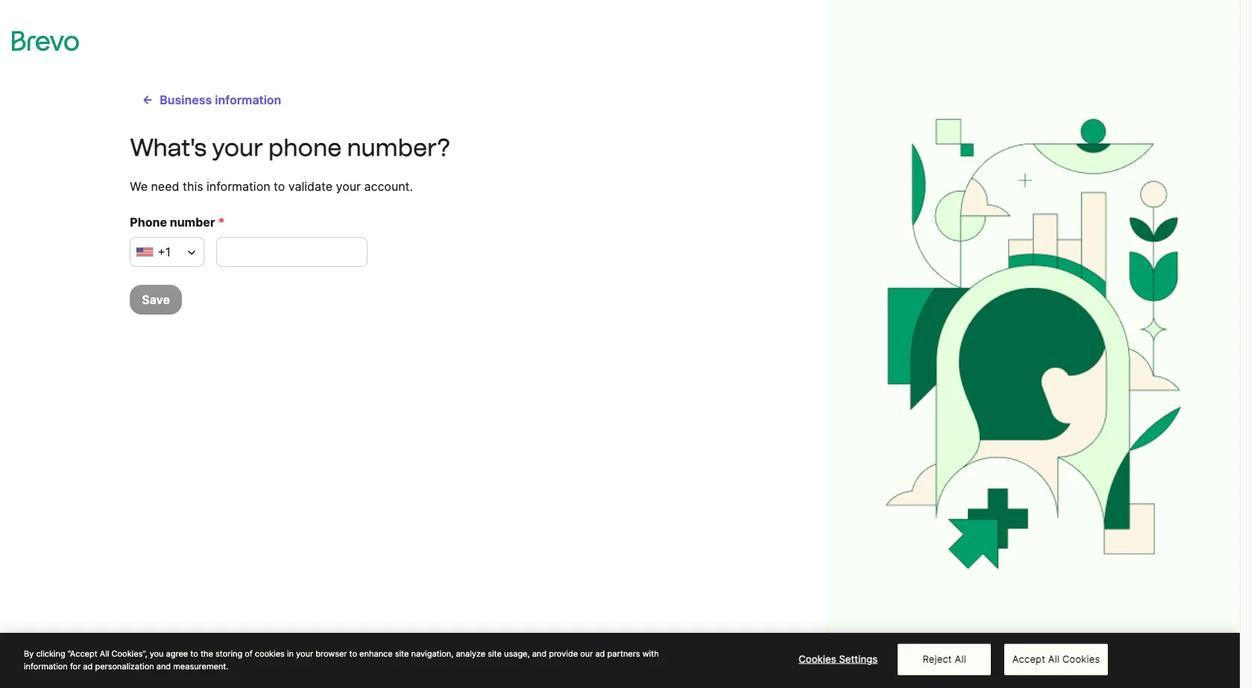 Task type: vqa. For each thing, say whether or not it's contained in the screenshot.
Address *
no



Task type: locate. For each thing, give the bounding box(es) containing it.
0 horizontal spatial ad
[[83, 661, 93, 672]]

all right reject
[[955, 653, 967, 665]]

cookies settings button
[[792, 645, 885, 675]]

1 horizontal spatial cookies
[[1063, 653, 1101, 665]]

site right the 'enhance'
[[395, 649, 409, 659]]

2 vertical spatial information
[[24, 661, 68, 672]]

information down clicking
[[24, 661, 68, 672]]

2 horizontal spatial all
[[1049, 653, 1060, 665]]

storing
[[216, 649, 243, 659]]

cookies
[[799, 653, 837, 665], [1063, 653, 1101, 665]]

cookies inside button
[[1063, 653, 1101, 665]]

0 vertical spatial information
[[215, 93, 281, 107]]

1 horizontal spatial your
[[296, 649, 313, 659]]

cookies left settings
[[799, 653, 837, 665]]

and
[[532, 649, 547, 659], [156, 661, 171, 672]]

all inside the reject all button
[[955, 653, 967, 665]]

of
[[245, 649, 253, 659]]

information
[[215, 93, 281, 107], [207, 179, 270, 194], [24, 661, 68, 672]]

navigation,
[[411, 649, 454, 659]]

site
[[395, 649, 409, 659], [488, 649, 502, 659]]

2 cookies from the left
[[1063, 653, 1101, 665]]

all inside the accept all cookies button
[[1049, 653, 1060, 665]]

validate
[[289, 179, 333, 194]]

for
[[70, 661, 81, 672]]

0 horizontal spatial site
[[395, 649, 409, 659]]

information right business
[[215, 93, 281, 107]]

reject all button
[[898, 644, 992, 675]]

this
[[183, 179, 203, 194]]

ad
[[596, 649, 605, 659], [83, 661, 93, 672]]

1 vertical spatial your
[[336, 179, 361, 194]]

0 vertical spatial your
[[212, 134, 263, 162]]

0 vertical spatial and
[[532, 649, 547, 659]]

to left validate at left
[[274, 179, 285, 194]]

all for reject all
[[955, 653, 967, 665]]

1 vertical spatial information
[[207, 179, 270, 194]]

to
[[274, 179, 285, 194], [190, 649, 198, 659], [350, 649, 357, 659]]

information inside by clicking "accept all cookies", you agree to the storing of cookies in your browser to enhance site navigation, analyze site usage, and provide our ad partners with information for ad personalization and measurement.
[[24, 661, 68, 672]]

1 horizontal spatial all
[[955, 653, 967, 665]]

1 vertical spatial ad
[[83, 661, 93, 672]]

1 site from the left
[[395, 649, 409, 659]]

2 horizontal spatial your
[[336, 179, 361, 194]]

enhance
[[360, 649, 393, 659]]

and right usage,
[[532, 649, 547, 659]]

we
[[130, 179, 148, 194]]

0 vertical spatial ad
[[596, 649, 605, 659]]

number?
[[347, 134, 450, 162]]

your right 'in'
[[296, 649, 313, 659]]

account.
[[364, 179, 413, 194]]

all inside by clicking "accept all cookies", you agree to the storing of cookies in your browser to enhance site navigation, analyze site usage, and provide our ad partners with information for ad personalization and measurement.
[[100, 649, 109, 659]]

+1
[[158, 245, 171, 260]]

0 horizontal spatial to
[[190, 649, 198, 659]]

provide
[[549, 649, 578, 659]]

0 horizontal spatial and
[[156, 661, 171, 672]]

we need this information to validate your account.
[[130, 179, 413, 194]]

None text field
[[217, 237, 368, 267]]

what's
[[130, 134, 207, 162]]

business information
[[160, 93, 281, 107]]

1 horizontal spatial site
[[488, 649, 502, 659]]

0 horizontal spatial your
[[212, 134, 263, 162]]

all right "accept
[[100, 649, 109, 659]]

ad right for
[[83, 661, 93, 672]]

and down you
[[156, 661, 171, 672]]

all
[[100, 649, 109, 659], [955, 653, 967, 665], [1049, 653, 1060, 665]]

number
[[170, 215, 215, 230]]

ad right the 'our' at the left of the page
[[596, 649, 605, 659]]

information up "*"
[[207, 179, 270, 194]]

accept
[[1013, 653, 1046, 665]]

1 cookies from the left
[[799, 653, 837, 665]]

2 vertical spatial your
[[296, 649, 313, 659]]

1 horizontal spatial ad
[[596, 649, 605, 659]]

analyze
[[456, 649, 486, 659]]

save button
[[130, 285, 182, 315]]

to left the
[[190, 649, 198, 659]]

cookies right accept
[[1063, 653, 1101, 665]]

business
[[160, 93, 212, 107]]

all for accept all cookies
[[1049, 653, 1060, 665]]

phone
[[269, 134, 342, 162]]

your right validate at left
[[336, 179, 361, 194]]

all right accept
[[1049, 653, 1060, 665]]

your down business information
[[212, 134, 263, 162]]

0 horizontal spatial cookies
[[799, 653, 837, 665]]

site left usage,
[[488, 649, 502, 659]]

business information button
[[130, 85, 293, 115]]

save
[[142, 292, 170, 307]]

0 horizontal spatial all
[[100, 649, 109, 659]]

your
[[212, 134, 263, 162], [336, 179, 361, 194], [296, 649, 313, 659]]

to right browser
[[350, 649, 357, 659]]



Task type: describe. For each thing, give the bounding box(es) containing it.
1 horizontal spatial to
[[274, 179, 285, 194]]

with
[[643, 649, 659, 659]]

phone
[[130, 215, 167, 230]]

the
[[201, 649, 213, 659]]

reject
[[923, 653, 952, 665]]

agree
[[166, 649, 188, 659]]

our
[[581, 649, 593, 659]]

accept all cookies button
[[1005, 644, 1109, 675]]

1 horizontal spatial and
[[532, 649, 547, 659]]

by
[[24, 649, 34, 659]]

need
[[151, 179, 179, 194]]

cookies settings
[[799, 653, 878, 665]]

you
[[150, 649, 164, 659]]

*
[[218, 215, 225, 230]]

reject all
[[923, 653, 967, 665]]

1 vertical spatial and
[[156, 661, 171, 672]]

personalization
[[95, 661, 154, 672]]

browser
[[316, 649, 347, 659]]

settings
[[840, 653, 878, 665]]

in
[[287, 649, 294, 659]]

2 site from the left
[[488, 649, 502, 659]]

partners
[[608, 649, 640, 659]]

by clicking "accept all cookies", you agree to the storing of cookies in your browser to enhance site navigation, analyze site usage, and provide our ad partners with information for ad personalization and measurement.
[[24, 649, 659, 672]]

cookies
[[255, 649, 285, 659]]

what's your phone number?
[[130, 134, 450, 162]]

usage,
[[504, 649, 530, 659]]

information inside button
[[215, 93, 281, 107]]

your inside by clicking "accept all cookies", you agree to the storing of cookies in your browser to enhance site navigation, analyze site usage, and provide our ad partners with information for ad personalization and measurement.
[[296, 649, 313, 659]]

2 horizontal spatial to
[[350, 649, 357, 659]]

clicking
[[36, 649, 65, 659]]

cookies",
[[112, 649, 147, 659]]

measurement.
[[173, 661, 229, 672]]

"accept
[[68, 649, 97, 659]]

phone number *
[[130, 215, 225, 230]]

accept all cookies
[[1013, 653, 1101, 665]]

cookies inside button
[[799, 653, 837, 665]]



